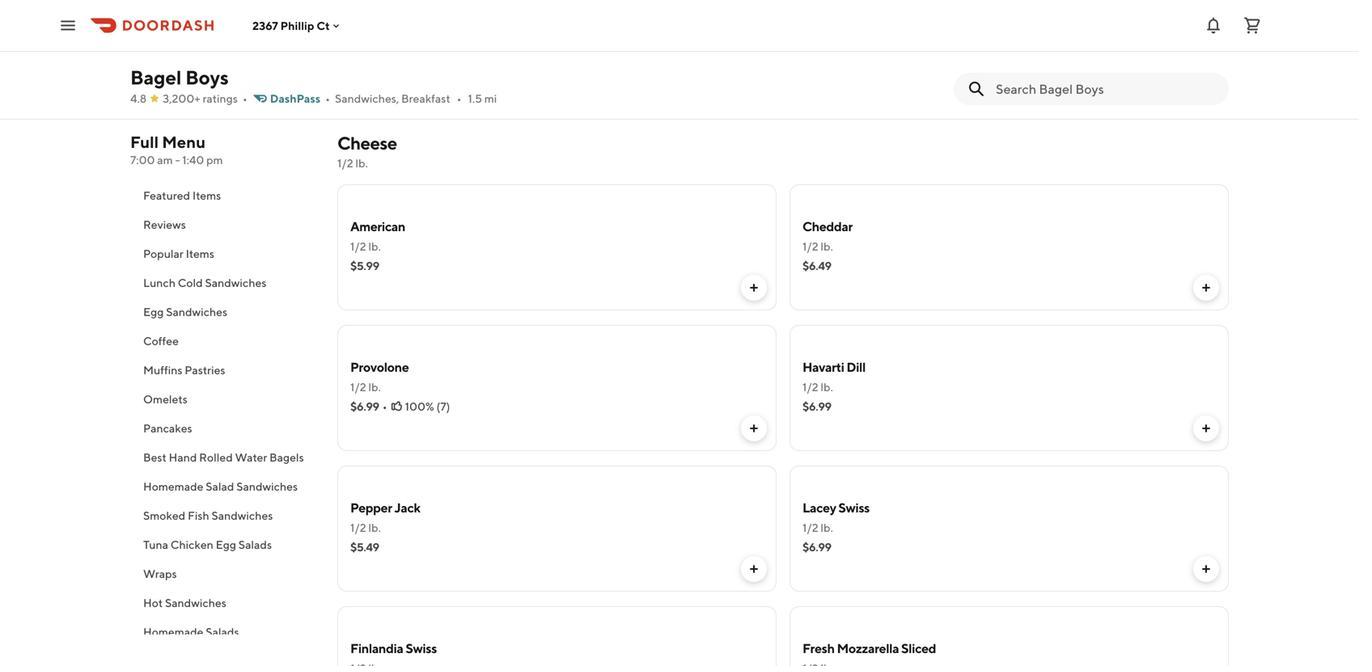 Task type: locate. For each thing, give the bounding box(es) containing it.
• for dashpass •
[[325, 92, 330, 105]]

full
[[130, 133, 159, 152]]

2367
[[252, 19, 278, 32]]

salads inside the homemade salads button
[[206, 626, 239, 639]]

sandwiches
[[205, 276, 267, 290], [166, 305, 227, 319], [236, 480, 298, 494], [212, 509, 273, 523], [165, 597, 226, 610]]

lb. down american
[[369, 240, 381, 253]]

lb. down cheese
[[356, 157, 368, 170]]

1/2 up $6.99 •
[[350, 381, 366, 394]]

100%
[[409, 46, 438, 59], [405, 400, 434, 414]]

add item to cart image
[[1200, 68, 1213, 81], [748, 282, 761, 295], [1200, 282, 1213, 295], [748, 422, 761, 435], [1200, 422, 1213, 435], [1200, 563, 1213, 576]]

1 homemade from the top
[[143, 480, 204, 494]]

4.8
[[130, 92, 147, 105]]

0 vertical spatial homemade
[[143, 480, 204, 494]]

lb. down the cheddar
[[821, 240, 833, 253]]

• right ratings
[[243, 92, 247, 105]]

0 horizontal spatial $14.99
[[350, 46, 383, 59]]

swiss right "lacey"
[[839, 501, 870, 516]]

fish
[[188, 509, 209, 523]]

1 vertical spatial egg
[[216, 539, 236, 552]]

• right dashpass
[[325, 92, 330, 105]]

menu
[[162, 133, 206, 152]]

1 vertical spatial items
[[186, 247, 214, 261]]

dill
[[847, 360, 866, 375]]

1 vertical spatial 100%
[[405, 400, 434, 414]]

2 $14.99 from the left
[[803, 46, 836, 59]]

3,200+ ratings •
[[163, 92, 247, 105]]

lb. down "lacey"
[[821, 522, 833, 535]]

$14.99
[[350, 46, 383, 59], [803, 46, 836, 59]]

tuna chicken egg salads button
[[130, 531, 318, 560]]

add item to cart image for provolone
[[748, 422, 761, 435]]

100% (7)
[[405, 400, 450, 414]]

2367 phillip ct button
[[252, 19, 343, 32]]

0 vertical spatial egg
[[143, 305, 164, 319]]

7:00
[[130, 153, 155, 167]]

dashpass •
[[270, 92, 330, 105]]

1/2 up $6.49
[[803, 240, 819, 253]]

1 vertical spatial swiss
[[406, 641, 437, 657]]

1/2 down havarti
[[803, 381, 819, 394]]

1 horizontal spatial egg
[[216, 539, 236, 552]]

swiss
[[839, 501, 870, 516], [406, 641, 437, 657]]

fresh mozzarella sliced
[[803, 641, 936, 657]]

featured items
[[143, 189, 221, 202]]

1/2 down cheese
[[337, 157, 353, 170]]

2 homemade from the top
[[143, 626, 204, 639]]

boys
[[185, 66, 229, 89]]

0 horizontal spatial egg
[[143, 305, 164, 319]]

lunch
[[143, 276, 176, 290]]

egg
[[143, 305, 164, 319], [216, 539, 236, 552]]

featured items button
[[130, 181, 318, 210]]

100% left '(9)'
[[409, 46, 438, 59]]

egg sandwiches
[[143, 305, 227, 319]]

1/2 inside american 1/2 lb. $5.99
[[350, 240, 366, 253]]

salads down smoked fish sandwiches button
[[239, 539, 272, 552]]

egg down lunch
[[143, 305, 164, 319]]

items
[[193, 189, 221, 202], [186, 247, 214, 261]]

$5.49
[[350, 541, 379, 554]]

0 vertical spatial swiss
[[839, 501, 870, 516]]

sandwiches down 'homemade salad sandwiches' button
[[212, 509, 273, 523]]

american 1/2 lb. $5.99
[[350, 219, 405, 273]]

hand
[[169, 451, 197, 464]]

1/2 up $5.49
[[350, 522, 366, 535]]

sandwiches for lunch cold sandwiches
[[205, 276, 267, 290]]

• down the provolone 1/2 lb.
[[383, 400, 387, 414]]

salads down hot sandwiches button at bottom left
[[206, 626, 239, 639]]

am
[[157, 153, 173, 167]]

$6.99 down havarti
[[803, 400, 832, 414]]

lb. inside the provolone 1/2 lb.
[[369, 381, 381, 394]]

1 vertical spatial homemade
[[143, 626, 204, 639]]

100% for 100% (7)
[[405, 400, 434, 414]]

$6.99 down "lacey"
[[803, 541, 832, 554]]

swiss inside lacey swiss 1/2 lb. $6.99
[[839, 501, 870, 516]]

lb. down havarti
[[821, 381, 833, 394]]

(7)
[[437, 400, 450, 414]]

featured
[[143, 189, 190, 202]]

popular items button
[[130, 240, 318, 269]]

homemade salads button
[[130, 618, 318, 647]]

pancakes button
[[130, 414, 318, 443]]

100% (9)
[[409, 46, 455, 59]]

smoked fish sandwiches button
[[130, 502, 318, 531]]

pm
[[206, 153, 223, 167]]

sandwiches down water
[[236, 480, 298, 494]]

$14.99 •
[[350, 46, 391, 59]]

mozzarella
[[837, 641, 899, 657]]

homemade for homemade salad sandwiches
[[143, 480, 204, 494]]

homemade up smoked
[[143, 480, 204, 494]]

sandwiches down popular items button
[[205, 276, 267, 290]]

add item to cart image for american
[[748, 282, 761, 295]]

homemade
[[143, 480, 204, 494], [143, 626, 204, 639]]

• left 100% (9)
[[387, 46, 391, 59]]

pepper jack 1/2 lb. $5.49
[[350, 501, 420, 554]]

muffins pastries
[[143, 364, 225, 377]]

tuna chicken egg salads
[[143, 539, 272, 552]]

1:40
[[182, 153, 204, 167]]

full menu 7:00 am - 1:40 pm
[[130, 133, 223, 167]]

1/2 up the $5.99
[[350, 240, 366, 253]]

1/2 inside pepper jack 1/2 lb. $5.49
[[350, 522, 366, 535]]

lb. inside cheddar 1/2 lb. $6.49
[[821, 240, 833, 253]]

homemade down hot sandwiches
[[143, 626, 204, 639]]

fresh
[[803, 641, 835, 657]]

•
[[387, 46, 391, 59], [243, 92, 247, 105], [325, 92, 330, 105], [457, 92, 462, 105], [383, 400, 387, 414]]

$14.99 for $14.99
[[803, 46, 836, 59]]

$5.99
[[350, 259, 379, 273]]

0 vertical spatial items
[[193, 189, 221, 202]]

$14.99 for $14.99 •
[[350, 46, 383, 59]]

lb. up $6.99 •
[[369, 381, 381, 394]]

$6.99
[[350, 400, 379, 414], [803, 400, 832, 414], [803, 541, 832, 554]]

salad
[[206, 480, 234, 494]]

swiss right finlandia
[[406, 641, 437, 657]]

ratings
[[203, 92, 238, 105]]

$6.99 inside lacey swiss 1/2 lb. $6.99
[[803, 541, 832, 554]]

egg down smoked fish sandwiches button
[[216, 539, 236, 552]]

swiss for lacey swiss 1/2 lb. $6.99
[[839, 501, 870, 516]]

omelets button
[[130, 385, 318, 414]]

0 vertical spatial salads
[[239, 539, 272, 552]]

add item to cart image for lacey swiss
[[1200, 563, 1213, 576]]

0 vertical spatial 100%
[[409, 46, 438, 59]]

homemade salads
[[143, 626, 239, 639]]

finlandia
[[350, 641, 403, 657]]

$6.99 •
[[350, 400, 387, 414]]

1/2 inside 'havarti dill 1/2 lb. $6.99'
[[803, 381, 819, 394]]

wraps button
[[130, 560, 318, 589]]

0 horizontal spatial swiss
[[406, 641, 437, 657]]

1 $14.99 from the left
[[350, 46, 383, 59]]

finlandia swiss
[[350, 641, 437, 657]]

homemade salad sandwiches button
[[130, 473, 318, 502]]

$6.99 inside 'havarti dill 1/2 lb. $6.99'
[[803, 400, 832, 414]]

popular
[[143, 247, 184, 261]]

1 vertical spatial salads
[[206, 626, 239, 639]]

lb. inside the cheese 1/2 lb.
[[356, 157, 368, 170]]

homemade for homemade salads
[[143, 626, 204, 639]]

lb. inside lacey swiss 1/2 lb. $6.99
[[821, 522, 833, 535]]

1/2
[[337, 157, 353, 170], [350, 240, 366, 253], [803, 240, 819, 253], [350, 381, 366, 394], [803, 381, 819, 394], [350, 522, 366, 535], [803, 522, 819, 535]]

salads
[[239, 539, 272, 552], [206, 626, 239, 639]]

bagel boys
[[130, 66, 229, 89]]

egg inside button
[[143, 305, 164, 319]]

items up 'lunch cold sandwiches'
[[186, 247, 214, 261]]

salads inside tuna chicken egg salads button
[[239, 539, 272, 552]]

1 horizontal spatial $14.99
[[803, 46, 836, 59]]

reviews button
[[130, 210, 318, 240]]

notification bell image
[[1204, 16, 1224, 35]]

hot sandwiches button
[[130, 589, 318, 618]]

lb. down pepper
[[369, 522, 381, 535]]

1 horizontal spatial swiss
[[839, 501, 870, 516]]

100% left (7)
[[405, 400, 434, 414]]

$6.99 down the provolone 1/2 lb.
[[350, 400, 379, 414]]

1/2 down "lacey"
[[803, 522, 819, 535]]

lb.
[[356, 157, 368, 170], [369, 240, 381, 253], [821, 240, 833, 253], [369, 381, 381, 394], [821, 381, 833, 394], [369, 522, 381, 535], [821, 522, 833, 535]]

(9)
[[441, 46, 455, 59]]

items up reviews button on the top of the page
[[193, 189, 221, 202]]



Task type: vqa. For each thing, say whether or not it's contained in the screenshot.
the pm
yes



Task type: describe. For each thing, give the bounding box(es) containing it.
lb. inside pepper jack 1/2 lb. $5.49
[[369, 522, 381, 535]]

bagels
[[269, 451, 304, 464]]

cheddar
[[803, 219, 853, 234]]

lunch cold sandwiches
[[143, 276, 267, 290]]

1/2 inside the provolone 1/2 lb.
[[350, 381, 366, 394]]

muffins
[[143, 364, 182, 377]]

coffee button
[[130, 327, 318, 356]]

$6.99 for lacey
[[803, 541, 832, 554]]

wraps
[[143, 568, 177, 581]]

bagel
[[130, 66, 182, 89]]

dashpass
[[270, 92, 321, 105]]

best hand rolled water bagels
[[143, 451, 304, 464]]

rolled
[[199, 451, 233, 464]]

pastries
[[185, 364, 225, 377]]

lb. inside american 1/2 lb. $5.99
[[369, 240, 381, 253]]

add item to cart image for cheddar
[[1200, 282, 1213, 295]]

jack
[[394, 501, 420, 516]]

items for popular items
[[186, 247, 214, 261]]

1/2 inside the cheese 1/2 lb.
[[337, 157, 353, 170]]

sandwiches up homemade salads
[[165, 597, 226, 610]]

sliced
[[901, 641, 936, 657]]

lunch cold sandwiches button
[[130, 269, 318, 298]]

american
[[350, 219, 405, 234]]

muffins pastries button
[[130, 356, 318, 385]]

homemade salad sandwiches
[[143, 480, 298, 494]]

egg sandwiches button
[[130, 298, 318, 327]]

lb. inside 'havarti dill 1/2 lb. $6.99'
[[821, 381, 833, 394]]

provolone
[[350, 360, 409, 375]]

lacey
[[803, 501, 836, 516]]

$6.99 for havarti
[[803, 400, 832, 414]]

havarti dill 1/2 lb. $6.99
[[803, 360, 866, 414]]

tuna
[[143, 539, 168, 552]]

sandwiches down "cold" at the top
[[166, 305, 227, 319]]

• left 1.5 at the top
[[457, 92, 462, 105]]

items for featured items
[[193, 189, 221, 202]]

sandwiches for smoked fish sandwiches
[[212, 509, 273, 523]]

egg inside button
[[216, 539, 236, 552]]

1/2 inside lacey swiss 1/2 lb. $6.99
[[803, 522, 819, 535]]

• for $6.99 •
[[383, 400, 387, 414]]

sandwiches, breakfast • 1.5 mi
[[335, 92, 497, 105]]

smoked fish sandwiches
[[143, 509, 273, 523]]

provolone 1/2 lb.
[[350, 360, 409, 394]]

havarti
[[803, 360, 844, 375]]

sandwiches for homemade salad sandwiches
[[236, 480, 298, 494]]

• for $14.99 •
[[387, 46, 391, 59]]

chicken
[[171, 539, 213, 552]]

mi
[[485, 92, 497, 105]]

cheddar 1/2 lb. $6.49
[[803, 219, 853, 273]]

swiss for finlandia swiss
[[406, 641, 437, 657]]

lacey swiss 1/2 lb. $6.99
[[803, 501, 870, 554]]

open menu image
[[58, 16, 78, 35]]

best
[[143, 451, 167, 464]]

cold
[[178, 276, 203, 290]]

hot
[[143, 597, 163, 610]]

$6.49
[[803, 259, 832, 273]]

-
[[175, 153, 180, 167]]

water
[[235, 451, 267, 464]]

popular items
[[143, 247, 214, 261]]

1/2 inside cheddar 1/2 lb. $6.49
[[803, 240, 819, 253]]

add item to cart image
[[748, 563, 761, 576]]

reviews
[[143, 218, 186, 231]]

pepper
[[350, 501, 392, 516]]

100% for 100% (9)
[[409, 46, 438, 59]]

ct
[[317, 19, 330, 32]]

2367 phillip ct
[[252, 19, 330, 32]]

best hand rolled water bagels button
[[130, 443, 318, 473]]

Item Search search field
[[996, 80, 1216, 98]]

omelets
[[143, 393, 188, 406]]

smoked
[[143, 509, 185, 523]]

add item to cart image for havarti dill
[[1200, 422, 1213, 435]]

breakfast
[[401, 92, 450, 105]]

1.5
[[468, 92, 482, 105]]

cheese
[[337, 133, 397, 154]]

coffee
[[143, 335, 179, 348]]

phillip
[[280, 19, 314, 32]]

pancakes
[[143, 422, 192, 435]]

hot sandwiches
[[143, 597, 226, 610]]

3,200+
[[163, 92, 200, 105]]

sandwiches,
[[335, 92, 399, 105]]

0 items, open order cart image
[[1243, 16, 1262, 35]]



